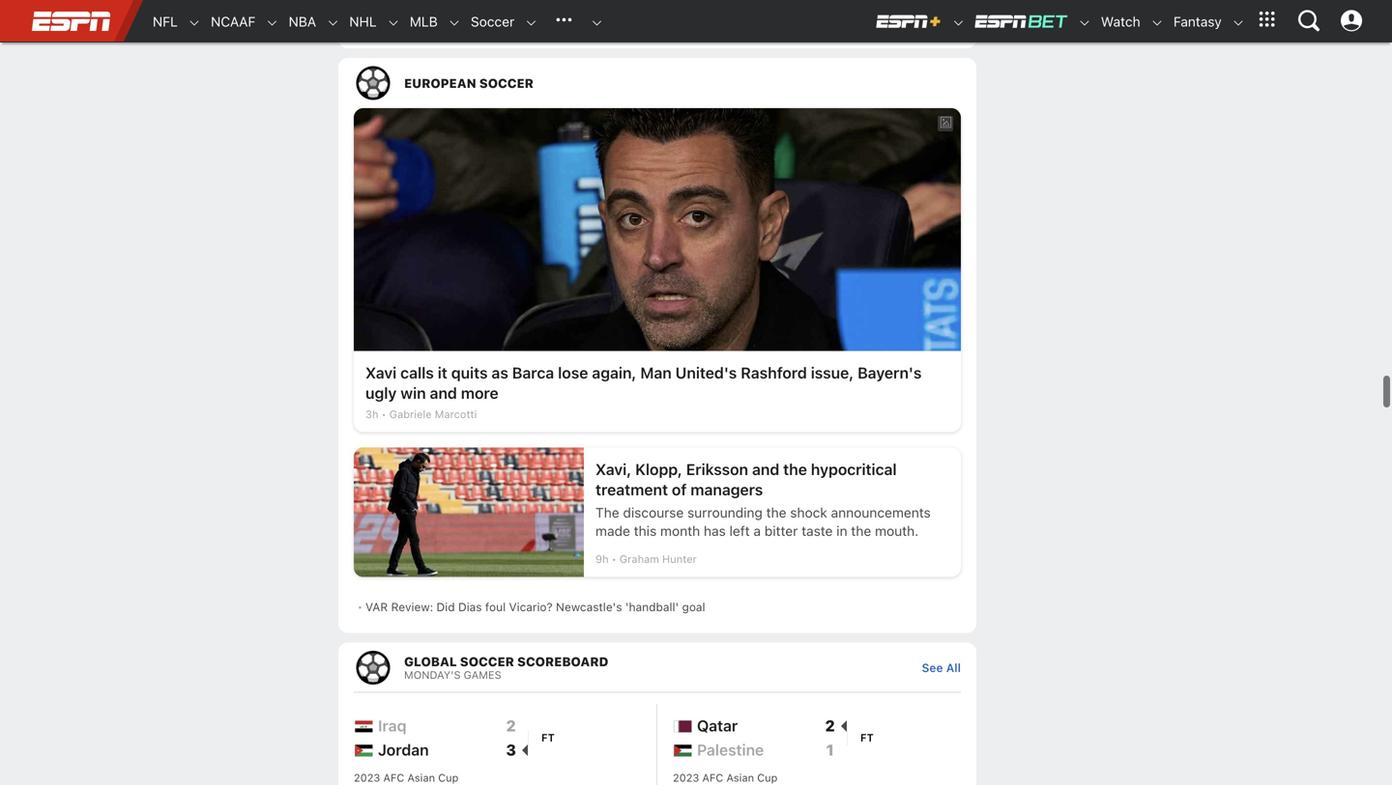 Task type: describe. For each thing, give the bounding box(es) containing it.
nba
[[289, 14, 316, 29]]

monday's
[[404, 670, 461, 682]]

man
[[640, 364, 672, 382]]

goal
[[682, 601, 705, 614]]

hypocritical
[[811, 461, 897, 479]]

xavi, klopp, eriksson and the hypocritical treatment of managers the discourse surrounding the shock announcements made this month has left a bitter taste in the mouth.
[[595, 461, 931, 539]]

win
[[401, 384, 426, 403]]

as
[[492, 364, 508, 382]]

klopp,
[[635, 461, 682, 479]]

2 for 1
[[825, 717, 835, 736]]

barca
[[512, 364, 554, 382]]

xavi
[[365, 364, 397, 382]]

dias
[[458, 601, 482, 614]]

made
[[595, 524, 630, 539]]

global
[[404, 655, 457, 670]]

3
[[506, 741, 516, 760]]

1
[[825, 741, 835, 760]]

quits
[[451, 364, 488, 382]]

again,
[[592, 364, 636, 382]]

shock
[[790, 505, 827, 521]]

espn staff
[[445, 9, 499, 21]]

left
[[729, 524, 750, 539]]

jordan
[[378, 741, 429, 760]]

issue,
[[811, 364, 854, 382]]

graham hunter
[[620, 554, 697, 566]]

2023 afc asian cup for jordan
[[354, 773, 459, 785]]

var
[[365, 601, 388, 614]]

iraq
[[378, 717, 406, 736]]

marcotti
[[435, 409, 477, 421]]

bitter
[[764, 524, 798, 539]]

2023 afc asian cup for palestine
[[673, 773, 778, 785]]

see all
[[922, 662, 961, 675]]

17h
[[417, 9, 434, 21]]

gabriele marcotti
[[389, 409, 477, 421]]

gabriele
[[389, 409, 432, 421]]

nfl
[[153, 14, 178, 29]]

managers
[[690, 481, 763, 499]]

'handball'
[[625, 601, 679, 614]]

mlb link
[[400, 1, 438, 43]]

in
[[836, 524, 847, 539]]

watch
[[1101, 14, 1140, 29]]

and inside xavi calls it quits as barca lose again, man united's rashford issue, bayern's ugly win and more
[[430, 384, 457, 403]]

nhl
[[349, 14, 377, 29]]

0 vertical spatial the
[[783, 461, 807, 479]]

afc for palestine
[[702, 773, 723, 785]]

the
[[595, 505, 619, 521]]

soccer for european
[[479, 76, 534, 90]]

ft for 1
[[860, 732, 874, 745]]

eriksson
[[686, 461, 748, 479]]

global soccer scoreboard monday's games
[[404, 655, 608, 682]]

qatar
[[697, 717, 738, 736]]

espn
[[445, 9, 473, 21]]

games
[[464, 670, 501, 682]]

foul
[[485, 601, 506, 614]]

this
[[634, 524, 657, 539]]

9h
[[595, 554, 609, 566]]

treatment
[[595, 481, 668, 499]]

2023 for palestine
[[673, 773, 699, 785]]

it
[[438, 364, 447, 382]]



Task type: vqa. For each thing, say whether or not it's contained in the screenshot.
Dias
yes



Task type: locate. For each thing, give the bounding box(es) containing it.
1 vertical spatial the
[[766, 505, 786, 521]]

united's
[[675, 364, 737, 382]]

0 horizontal spatial afc
[[383, 773, 404, 785]]

1 2023 from the left
[[354, 773, 380, 785]]

nba link
[[279, 1, 316, 43]]

1 2023 afc asian cup from the left
[[354, 773, 459, 785]]

the
[[783, 461, 807, 479], [766, 505, 786, 521], [851, 524, 871, 539]]

cup for palestine
[[757, 773, 778, 785]]

soccer down foul
[[460, 655, 514, 670]]

ncaaf
[[211, 14, 256, 29]]

0 vertical spatial soccer
[[479, 76, 534, 90]]

2023
[[354, 773, 380, 785], [673, 773, 699, 785]]

1 horizontal spatial 2023
[[673, 773, 699, 785]]

soccer
[[471, 14, 514, 29]]

2 vertical spatial the
[[851, 524, 871, 539]]

fantasy link
[[1164, 1, 1222, 43]]

1 vertical spatial soccer
[[460, 655, 514, 670]]

2 up 1
[[825, 717, 835, 736]]

var review: did dias foul vicario? newcastle's 'handball' goal
[[365, 601, 705, 614]]

2 for 3
[[506, 717, 516, 736]]

bayern's
[[858, 364, 922, 382]]

1 horizontal spatial asian
[[726, 773, 754, 785]]

ft right 1
[[860, 732, 874, 745]]

european
[[404, 76, 476, 90]]

asian for palestine
[[726, 773, 754, 785]]

soccer
[[479, 76, 534, 90], [460, 655, 514, 670]]

2 afc from the left
[[702, 773, 723, 785]]

2 cup from the left
[[757, 773, 778, 785]]

2 up 3
[[506, 717, 516, 736]]

2023 for jordan
[[354, 773, 380, 785]]

1 horizontal spatial ft
[[860, 732, 874, 745]]

ft for 3
[[541, 732, 555, 745]]

newcastle's
[[556, 601, 622, 614]]

european soccer
[[404, 76, 534, 90]]

review:
[[391, 601, 433, 614]]

calls
[[400, 364, 434, 382]]

and up managers at the bottom of page
[[752, 461, 779, 479]]

2023 down jordan
[[354, 773, 380, 785]]

nhl link
[[340, 1, 377, 43]]

0 horizontal spatial 2023
[[354, 773, 380, 785]]

a
[[753, 524, 761, 539]]

the right in in the right of the page
[[851, 524, 871, 539]]

3h
[[365, 409, 378, 421]]

announcements
[[831, 505, 931, 521]]

fantasy
[[1173, 14, 1222, 29]]

1 asian from the left
[[407, 773, 435, 785]]

0 horizontal spatial and
[[430, 384, 457, 403]]

the up bitter
[[766, 505, 786, 521]]

ncaaf link
[[201, 1, 256, 43]]

rashford
[[741, 364, 807, 382]]

afc down palestine
[[702, 773, 723, 785]]

all
[[946, 662, 961, 675]]

var review: did dias foul vicario? newcastle's 'handball' goal link
[[365, 593, 957, 622]]

2023 afc asian cup down palestine
[[673, 773, 778, 785]]

1 horizontal spatial 2
[[825, 717, 835, 736]]

2 ft from the left
[[860, 732, 874, 745]]

staff
[[476, 9, 499, 21]]

watch link
[[1091, 1, 1140, 43]]

xavi,
[[595, 461, 631, 479]]

surrounding
[[687, 505, 763, 521]]

nfl link
[[143, 1, 178, 43]]

2 asian from the left
[[726, 773, 754, 785]]

1 horizontal spatial afc
[[702, 773, 723, 785]]

taste
[[802, 524, 833, 539]]

1 afc from the left
[[383, 773, 404, 785]]

1 ft from the left
[[541, 732, 555, 745]]

1 horizontal spatial and
[[752, 461, 779, 479]]

1 vertical spatial and
[[752, 461, 779, 479]]

2023 down palestine
[[673, 773, 699, 785]]

soccer for global
[[460, 655, 514, 670]]

and
[[430, 384, 457, 403], [752, 461, 779, 479]]

0 horizontal spatial 2023 afc asian cup
[[354, 773, 459, 785]]

the up shock
[[783, 461, 807, 479]]

mlb
[[410, 14, 438, 29]]

cup for jordan
[[438, 773, 459, 785]]

2 2023 afc asian cup from the left
[[673, 773, 778, 785]]

month
[[660, 524, 700, 539]]

soccer down soccer
[[479, 76, 534, 90]]

vicario?
[[509, 601, 553, 614]]

0 horizontal spatial asian
[[407, 773, 435, 785]]

and down it
[[430, 384, 457, 403]]

2 2023 from the left
[[673, 773, 699, 785]]

0 horizontal spatial cup
[[438, 773, 459, 785]]

2023 afc asian cup
[[354, 773, 459, 785], [673, 773, 778, 785]]

more
[[461, 384, 499, 403]]

0 horizontal spatial ft
[[541, 732, 555, 745]]

ft right 3
[[541, 732, 555, 745]]

2 2 from the left
[[825, 717, 835, 736]]

1 2 from the left
[[506, 717, 516, 736]]

afc for jordan
[[383, 773, 404, 785]]

mouth.
[[875, 524, 919, 539]]

1 horizontal spatial 2023 afc asian cup
[[673, 773, 778, 785]]

scoreboard
[[517, 655, 608, 670]]

see
[[922, 662, 943, 675]]

did
[[436, 601, 455, 614]]

palestine
[[697, 741, 764, 760]]

graham
[[620, 554, 659, 566]]

has
[[704, 524, 726, 539]]

0 horizontal spatial 2
[[506, 717, 516, 736]]

2023 afc asian cup down jordan
[[354, 773, 459, 785]]

ft
[[541, 732, 555, 745], [860, 732, 874, 745]]

lose
[[558, 364, 588, 382]]

2
[[506, 717, 516, 736], [825, 717, 835, 736]]

asian down jordan
[[407, 773, 435, 785]]

asian for jordan
[[407, 773, 435, 785]]

hunter
[[662, 554, 697, 566]]

1 horizontal spatial cup
[[757, 773, 778, 785]]

1 cup from the left
[[438, 773, 459, 785]]

soccer inside the global soccer scoreboard monday's games
[[460, 655, 514, 670]]

of
[[672, 481, 687, 499]]

asian down palestine
[[726, 773, 754, 785]]

afc
[[383, 773, 404, 785], [702, 773, 723, 785]]

xavi calls it quits as barca lose again, man united's rashford issue, bayern's ugly win and more
[[365, 364, 922, 403]]

and inside the xavi, klopp, eriksson and the hypocritical treatment of managers the discourse surrounding the shock announcements made this month has left a bitter taste in the mouth.
[[752, 461, 779, 479]]

afc down jordan
[[383, 773, 404, 785]]

ugly
[[365, 384, 397, 403]]

soccer link
[[461, 1, 514, 43]]

see all link
[[922, 662, 961, 675]]

asian
[[407, 773, 435, 785], [726, 773, 754, 785]]

0 vertical spatial and
[[430, 384, 457, 403]]

discourse
[[623, 505, 684, 521]]



